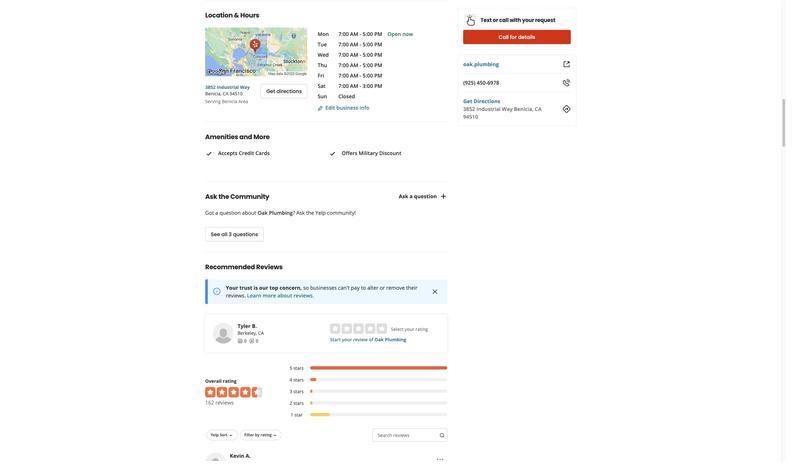 Task type: vqa. For each thing, say whether or not it's contained in the screenshot.
Coffee & Tea related to Midway
no



Task type: locate. For each thing, give the bounding box(es) containing it.
?
[[293, 209, 295, 216]]

7:00 for sat
[[339, 83, 349, 90]]

1 vertical spatial oak
[[375, 337, 384, 343]]

rating inside 'popup button'
[[261, 432, 272, 438]]

rating for select your rating
[[416, 326, 428, 332]]

1 horizontal spatial get
[[464, 98, 473, 105]]

7:00 for thu
[[339, 62, 349, 69]]

am for mon
[[350, 31, 359, 38]]

or left call
[[493, 16, 498, 24]]

about down "community"
[[242, 209, 257, 216]]

0 horizontal spatial 24 checkmark v2 image
[[205, 150, 213, 158]]

0 vertical spatial 3
[[229, 231, 232, 238]]

overall
[[205, 378, 222, 384]]

so businesses can't pay to alter or remove their reviews.
[[226, 284, 418, 299]]

-
[[360, 31, 362, 38], [360, 41, 362, 48], [360, 51, 362, 59], [360, 62, 362, 69], [360, 72, 362, 79], [360, 83, 362, 90]]

7:00 right the thu
[[339, 62, 349, 69]]

get inside the location & hours 'element'
[[267, 88, 275, 95]]

3 stars from the top
[[294, 388, 304, 395]]

benicia,
[[205, 91, 222, 97], [514, 105, 534, 113]]

stars right 4 at the left
[[294, 377, 304, 383]]

am for tue
[[350, 41, 359, 48]]

business
[[337, 104, 359, 111]]

details
[[518, 33, 536, 41]]

pm
[[375, 31, 383, 38], [375, 41, 383, 48], [375, 51, 383, 59], [375, 62, 383, 69], [375, 72, 383, 79], [375, 83, 383, 90]]

1 vertical spatial ca
[[535, 105, 542, 113]]

94510 inside get directions 3852 industrial way benicia, ca 94510
[[464, 113, 478, 120]]

ask
[[205, 192, 217, 201], [399, 193, 409, 200], [297, 209, 305, 216]]

get directions link
[[464, 98, 501, 105]]

ca left "24 directions v2" icon
[[535, 105, 542, 113]]

1 vertical spatial the
[[306, 209, 314, 216]]

1 horizontal spatial a
[[410, 193, 413, 200]]

1 horizontal spatial about
[[278, 292, 292, 299]]

0 horizontal spatial about
[[242, 209, 257, 216]]

filter by rating
[[245, 432, 272, 438]]

concern,
[[280, 284, 302, 291]]

get
[[267, 88, 275, 95], [464, 98, 473, 105]]

plumbing inside recommended reviews 'element'
[[385, 337, 407, 343]]

24 checkmark v2 image for accepts
[[205, 150, 213, 158]]

94510 inside 3852 industrial way benicia, ca 94510 serving benicia area
[[230, 91, 243, 97]]

6 pm from the top
[[375, 83, 383, 90]]

1 - from the top
[[360, 31, 362, 38]]

3 - from the top
[[360, 51, 362, 59]]

1 stars from the top
[[294, 365, 304, 371]]

about down concern,
[[278, 292, 292, 299]]

7:00 am - 5:00 pm for thu
[[339, 62, 383, 69]]

1 vertical spatial 3852
[[464, 105, 475, 113]]

am for sat
[[350, 83, 359, 90]]

1 7:00 from the top
[[339, 31, 349, 38]]

1 vertical spatial question
[[220, 209, 241, 216]]

industrial down directions
[[477, 105, 501, 113]]

1 vertical spatial your
[[405, 326, 415, 332]]

1 horizontal spatial plumbing
[[385, 337, 407, 343]]

7:00 right "tue"
[[339, 41, 349, 48]]

0 horizontal spatial ask
[[205, 192, 217, 201]]

0 horizontal spatial reviews.
[[226, 292, 246, 299]]

5 am from the top
[[350, 72, 359, 79]]

4 7:00 from the top
[[339, 62, 349, 69]]

get down (925)
[[464, 98, 473, 105]]

7:00 for tue
[[339, 41, 349, 48]]

amenities and more element
[[195, 122, 453, 171]]

2 horizontal spatial your
[[522, 16, 534, 24]]

1 horizontal spatial rating
[[261, 432, 272, 438]]

2 16 chevron down v2 image from the left
[[273, 433, 278, 438]]

got a question about oak plumbing ? ask the yelp community!
[[205, 209, 356, 216]]

5 5:00 from the top
[[363, 72, 373, 79]]

24 checkmark v2 image left offers
[[329, 150, 337, 158]]

0 vertical spatial question
[[414, 193, 437, 200]]

photo of tyler b. image
[[213, 323, 234, 344]]

search
[[378, 432, 393, 438]]

stars inside 'element'
[[294, 365, 304, 371]]

1 horizontal spatial question
[[414, 193, 437, 200]]

0 horizontal spatial the
[[219, 192, 229, 201]]

1 horizontal spatial your
[[405, 326, 415, 332]]

16 chevron down v2 image inside yelp sort popup button
[[228, 433, 234, 438]]

recommended
[[205, 263, 255, 272]]

1 vertical spatial yelp
[[211, 432, 219, 438]]

text
[[481, 16, 492, 24]]

see
[[211, 231, 220, 238]]

1 vertical spatial reviews
[[394, 432, 410, 438]]

0 vertical spatial your
[[522, 16, 534, 24]]

rating element
[[330, 324, 388, 334]]

0 vertical spatial oak
[[258, 209, 268, 216]]

your right "select"
[[405, 326, 415, 332]]

4 stars from the top
[[294, 400, 304, 406]]

3 right all
[[229, 231, 232, 238]]

is
[[254, 284, 258, 291]]

stars down 4 stars
[[294, 388, 304, 395]]

4 - from the top
[[360, 62, 362, 69]]

industrial up the benicia
[[217, 84, 239, 90]]

16 chevron down v2 image right sort
[[228, 433, 234, 438]]

a right got on the left of page
[[215, 209, 218, 216]]

0 vertical spatial 94510
[[230, 91, 243, 97]]

16 review v2 image
[[250, 338, 255, 344]]

plumbing
[[269, 209, 293, 216], [385, 337, 407, 343]]

2 vertical spatial rating
[[261, 432, 272, 438]]

7:00 for wed
[[339, 51, 349, 59]]

7:00 right the 'wed'
[[339, 51, 349, 59]]

7:00 am - 5:00 pm for mon
[[339, 31, 383, 38]]

1 vertical spatial industrial
[[477, 105, 501, 113]]

the left "community"
[[219, 192, 229, 201]]

0
[[244, 338, 247, 344], [256, 338, 259, 344]]

0 horizontal spatial reviews
[[216, 399, 234, 406]]

1 vertical spatial plumbing
[[385, 337, 407, 343]]

2 stars from the top
[[294, 377, 304, 383]]

question
[[414, 193, 437, 200], [220, 209, 241, 216]]

reviews. down so
[[294, 292, 314, 299]]

3 5:00 from the top
[[363, 51, 373, 59]]

reviews. down your
[[226, 292, 246, 299]]

a left '24 add v2' image on the right top of page
[[410, 193, 413, 200]]

0 horizontal spatial get
[[267, 88, 275, 95]]

your
[[522, 16, 534, 24], [405, 326, 415, 332], [342, 337, 352, 343]]

- for mon
[[360, 31, 362, 38]]

stars right 5
[[294, 365, 304, 371]]

stars for 4 stars
[[294, 377, 304, 383]]

0 for friends element
[[244, 338, 247, 344]]

1 horizontal spatial 94510
[[464, 113, 478, 120]]

so
[[304, 284, 309, 291]]

4 am from the top
[[350, 62, 359, 69]]

request
[[536, 16, 556, 24]]

question for got
[[220, 209, 241, 216]]

get for get directions
[[267, 88, 275, 95]]

24 checkmark v2 image
[[205, 150, 213, 158], [329, 150, 337, 158]]

question left '24 add v2' image on the right top of page
[[414, 193, 437, 200]]

0 vertical spatial ca
[[223, 91, 229, 97]]

see all 3 questions
[[211, 231, 258, 238]]

0 horizontal spatial question
[[220, 209, 241, 216]]

3 7:00 am - 5:00 pm from the top
[[339, 51, 383, 59]]

ca down "3852 industrial way" 'link'
[[223, 91, 229, 97]]

3852 inside get directions 3852 industrial way benicia, ca 94510
[[464, 105, 475, 113]]

5:00 for thu
[[363, 62, 373, 69]]

stars right 2
[[294, 400, 304, 406]]

the
[[219, 192, 229, 201], [306, 209, 314, 216]]

location & hours element
[[195, 0, 458, 111]]

0 vertical spatial yelp
[[316, 209, 326, 216]]

1 vertical spatial 94510
[[464, 113, 478, 120]]

am for thu
[[350, 62, 359, 69]]

16 chevron down v2 image right filter by rating
[[273, 433, 278, 438]]

3852 industrial way benicia, ca 94510 serving benicia area
[[205, 84, 250, 105]]

0 horizontal spatial plumbing
[[269, 209, 293, 216]]

close image
[[431, 288, 439, 295]]

3852
[[205, 84, 216, 90], [464, 105, 475, 113]]

sort
[[220, 432, 228, 438]]

industrial inside get directions 3852 industrial way benicia, ca 94510
[[477, 105, 501, 113]]

  text field
[[373, 429, 448, 442]]

0 horizontal spatial 16 chevron down v2 image
[[228, 433, 234, 438]]

1 vertical spatial way
[[502, 105, 513, 113]]

3 up 2
[[290, 388, 292, 395]]

your right start
[[342, 337, 352, 343]]

2 - from the top
[[360, 41, 362, 48]]

0 horizontal spatial 0
[[244, 338, 247, 344]]

0 horizontal spatial oak
[[258, 209, 268, 216]]

5 pm from the top
[[375, 72, 383, 79]]

question down ask the community
[[220, 209, 241, 216]]

1 horizontal spatial 3
[[290, 388, 292, 395]]

4 pm from the top
[[375, 62, 383, 69]]

oak
[[258, 209, 268, 216], [375, 337, 384, 343]]

5 - from the top
[[360, 72, 362, 79]]

yelp left sort
[[211, 432, 219, 438]]

94510 down get directions link
[[464, 113, 478, 120]]

pay
[[351, 284, 360, 291]]

0 for reviews element
[[256, 338, 259, 344]]

0 vertical spatial 3852
[[205, 84, 216, 90]]

16 pencil v2 image
[[318, 106, 323, 111]]

ca up reviews element
[[258, 330, 264, 336]]

6978
[[488, 79, 499, 86]]

450-
[[477, 79, 488, 86]]

1 horizontal spatial ask
[[297, 209, 305, 216]]

1 horizontal spatial 16 chevron down v2 image
[[273, 433, 278, 438]]

16 chevron down v2 image for filter by rating
[[273, 433, 278, 438]]

1 vertical spatial about
[[278, 292, 292, 299]]

1 am from the top
[[350, 31, 359, 38]]

2 horizontal spatial ask
[[399, 193, 409, 200]]

0 horizontal spatial industrial
[[217, 84, 239, 90]]

overall rating
[[205, 378, 237, 384]]

or inside so businesses can't pay to alter or remove their reviews.
[[380, 284, 385, 291]]

alter
[[368, 284, 379, 291]]

7:00 am - 5:00 pm
[[339, 31, 383, 38], [339, 41, 383, 48], [339, 51, 383, 59], [339, 62, 383, 69], [339, 72, 383, 79]]

1 vertical spatial get
[[464, 98, 473, 105]]

7:00 right mon
[[339, 31, 349, 38]]

1 0 from the left
[[244, 338, 247, 344]]

kevin a.
[[230, 452, 251, 460]]

0 horizontal spatial your
[[342, 337, 352, 343]]

1 vertical spatial 3
[[290, 388, 292, 395]]

search image
[[440, 433, 445, 438]]

am
[[350, 31, 359, 38], [350, 41, 359, 48], [350, 51, 359, 59], [350, 62, 359, 69], [350, 72, 359, 79], [350, 83, 359, 90]]

about
[[242, 209, 257, 216], [278, 292, 292, 299]]

1 horizontal spatial ca
[[258, 330, 264, 336]]

menu image
[[437, 456, 444, 461]]

reviews right 'search'
[[394, 432, 410, 438]]

or
[[493, 16, 498, 24], [380, 284, 385, 291]]

- for thu
[[360, 62, 362, 69]]

rating up 4.5 star rating 'image'
[[223, 378, 237, 384]]

oak inside ask the community element
[[258, 209, 268, 216]]

1 horizontal spatial or
[[493, 16, 498, 24]]

5 7:00 am - 5:00 pm from the top
[[339, 72, 383, 79]]

ask a question link
[[399, 193, 448, 200]]

1 7:00 am - 5:00 pm from the top
[[339, 31, 383, 38]]

2 7:00 from the top
[[339, 41, 349, 48]]

0 horizontal spatial 3852
[[205, 84, 216, 90]]

0 horizontal spatial 3
[[229, 231, 232, 238]]

2 stars
[[290, 400, 304, 406]]

5 stars
[[290, 365, 304, 371]]

3 am from the top
[[350, 51, 359, 59]]

0 vertical spatial benicia,
[[205, 91, 222, 97]]

got
[[205, 209, 214, 216]]

1 5:00 from the top
[[363, 31, 373, 38]]

0 horizontal spatial benicia,
[[205, 91, 222, 97]]

0 horizontal spatial or
[[380, 284, 385, 291]]

1 vertical spatial or
[[380, 284, 385, 291]]

6 7:00 from the top
[[339, 83, 349, 90]]

16 chevron down v2 image
[[228, 433, 234, 438], [273, 433, 278, 438]]

0 vertical spatial industrial
[[217, 84, 239, 90]]

can't
[[338, 284, 350, 291]]

get left directions
[[267, 88, 275, 95]]

0 horizontal spatial rating
[[223, 378, 237, 384]]

industrial inside 3852 industrial way benicia, ca 94510 serving benicia area
[[217, 84, 239, 90]]

a for got
[[215, 209, 218, 216]]

94510
[[230, 91, 243, 97], [464, 113, 478, 120]]

industrial
[[217, 84, 239, 90], [477, 105, 501, 113]]

0 horizontal spatial yelp
[[211, 432, 219, 438]]

94510 up the benicia
[[230, 91, 243, 97]]

None radio
[[342, 324, 352, 334], [354, 324, 364, 334], [377, 324, 388, 334], [342, 324, 352, 334], [354, 324, 364, 334], [377, 324, 388, 334]]

1 horizontal spatial reviews
[[394, 432, 410, 438]]

0 right 16 friends v2 'image'
[[244, 338, 247, 344]]

4 7:00 am - 5:00 pm from the top
[[339, 62, 383, 69]]

benicia, inside 3852 industrial way benicia, ca 94510 serving benicia area
[[205, 91, 222, 97]]

0 horizontal spatial ca
[[223, 91, 229, 97]]

24 info v2 image
[[213, 287, 221, 295]]

1 horizontal spatial 3852
[[464, 105, 475, 113]]

4 5:00 from the top
[[363, 62, 373, 69]]

3852 up serving
[[205, 84, 216, 90]]

plumbing inside ask the community element
[[269, 209, 293, 216]]

3
[[229, 231, 232, 238], [290, 388, 292, 395]]

7:00 up closed
[[339, 83, 349, 90]]

yelp sort
[[211, 432, 228, 438]]

5
[[290, 365, 292, 371]]

your
[[226, 284, 238, 291]]

1 vertical spatial benicia,
[[514, 105, 534, 113]]

7:00 up 7:00 am - 3:00 pm
[[339, 72, 349, 79]]

2 vertical spatial your
[[342, 337, 352, 343]]

reviews down 4.5 star rating 'image'
[[216, 399, 234, 406]]

3 inside ask the community element
[[229, 231, 232, 238]]

0 horizontal spatial way
[[240, 84, 250, 90]]

2 7:00 am - 5:00 pm from the top
[[339, 41, 383, 48]]

1 horizontal spatial industrial
[[477, 105, 501, 113]]

3 7:00 from the top
[[339, 51, 349, 59]]

1 horizontal spatial 24 checkmark v2 image
[[329, 150, 337, 158]]

trust
[[240, 284, 253, 291]]

community!
[[327, 209, 356, 216]]

get inside get directions 3852 industrial way benicia, ca 94510
[[464, 98, 473, 105]]

1 vertical spatial a
[[215, 209, 218, 216]]

0 vertical spatial way
[[240, 84, 250, 90]]

0 horizontal spatial 94510
[[230, 91, 243, 97]]

and
[[240, 133, 252, 142]]

2 am from the top
[[350, 41, 359, 48]]

16 chevron down v2 image inside filter by rating 'popup button'
[[273, 433, 278, 438]]

24 directions v2 image
[[563, 105, 571, 113]]

pm for sat
[[375, 83, 383, 90]]

1 horizontal spatial 0
[[256, 338, 259, 344]]

1 pm from the top
[[375, 31, 383, 38]]

pm for fri
[[375, 72, 383, 79]]

1 horizontal spatial benicia,
[[514, 105, 534, 113]]

3 pm from the top
[[375, 51, 383, 59]]

1 horizontal spatial yelp
[[316, 209, 326, 216]]

2 5:00 from the top
[[363, 41, 373, 48]]

or right alter
[[380, 284, 385, 291]]

1 horizontal spatial way
[[502, 105, 513, 113]]

None radio
[[330, 324, 341, 334], [365, 324, 376, 334], [330, 324, 341, 334], [365, 324, 376, 334]]

a inside ask a question link
[[410, 193, 413, 200]]

0 vertical spatial reviews
[[216, 399, 234, 406]]

a for ask
[[410, 193, 413, 200]]

oak down "community"
[[258, 209, 268, 216]]

1 horizontal spatial reviews.
[[294, 292, 314, 299]]

1 vertical spatial rating
[[223, 378, 237, 384]]

0 vertical spatial the
[[219, 192, 229, 201]]

0 vertical spatial a
[[410, 193, 413, 200]]

map image
[[205, 28, 308, 76]]

call for details
[[499, 33, 536, 41]]

tue
[[318, 41, 327, 48]]

way
[[240, 84, 250, 90], [502, 105, 513, 113]]

oak inside recommended reviews 'element'
[[375, 337, 384, 343]]

benicia, inside get directions 3852 industrial way benicia, ca 94510
[[514, 105, 534, 113]]

your trust is our top concern,
[[226, 284, 302, 291]]

0 vertical spatial about
[[242, 209, 257, 216]]

oak right of
[[375, 337, 384, 343]]

6 am from the top
[[350, 83, 359, 90]]

162
[[205, 399, 214, 406]]

  text field inside recommended reviews 'element'
[[373, 429, 448, 442]]

serving
[[205, 98, 221, 105]]

1 24 checkmark v2 image from the left
[[205, 150, 213, 158]]

0 horizontal spatial a
[[215, 209, 218, 216]]

yelp left community!
[[316, 209, 326, 216]]

3852 down get directions link
[[464, 105, 475, 113]]

call for details button
[[464, 30, 571, 44]]

2 vertical spatial ca
[[258, 330, 264, 336]]

2 horizontal spatial ca
[[535, 105, 542, 113]]

filter reviews by 1 star rating element
[[283, 412, 448, 418]]

6 - from the top
[[360, 83, 362, 90]]

sun
[[318, 93, 327, 100]]

2 pm from the top
[[375, 41, 383, 48]]

0 vertical spatial plumbing
[[269, 209, 293, 216]]

your right with
[[522, 16, 534, 24]]

2 reviews. from the left
[[294, 292, 314, 299]]

discount
[[380, 150, 402, 157]]

amenities
[[205, 133, 238, 142]]

5 7:00 from the top
[[339, 72, 349, 79]]

learn
[[247, 292, 262, 299]]

24 checkmark v2 image left accepts
[[205, 150, 213, 158]]

0 right 16 review v2 icon in the bottom left of the page
[[256, 338, 259, 344]]

1 16 chevron down v2 image from the left
[[228, 433, 234, 438]]

location & hours
[[205, 11, 260, 20]]

ask a question
[[399, 193, 437, 200]]

0 inside friends element
[[244, 338, 247, 344]]

all
[[222, 231, 228, 238]]

2 horizontal spatial rating
[[416, 326, 428, 332]]

24 checkmark v2 image for offers
[[329, 150, 337, 158]]

(925)
[[464, 79, 476, 86]]

0 vertical spatial rating
[[416, 326, 428, 332]]

7:00 for mon
[[339, 31, 349, 38]]

the right ?
[[306, 209, 314, 216]]

2 24 checkmark v2 image from the left
[[329, 150, 337, 158]]

1 horizontal spatial oak
[[375, 337, 384, 343]]

top
[[270, 284, 279, 291]]

0 vertical spatial get
[[267, 88, 275, 95]]

stars inside "element"
[[294, 400, 304, 406]]

questions
[[233, 231, 258, 238]]

rating right "select"
[[416, 326, 428, 332]]

star
[[295, 412, 303, 418]]

rating right by
[[261, 432, 272, 438]]

2 0 from the left
[[256, 338, 259, 344]]

1 reviews. from the left
[[226, 292, 246, 299]]

0 inside reviews element
[[256, 338, 259, 344]]



Task type: describe. For each thing, give the bounding box(es) containing it.
start your review of oak plumbing
[[330, 337, 407, 343]]

filter
[[245, 432, 254, 438]]

call
[[499, 33, 509, 41]]

5:00 for tue
[[363, 41, 373, 48]]

7:00 for fri
[[339, 72, 349, 79]]

tyler b. berkeley, ca
[[238, 323, 264, 336]]

by
[[255, 432, 260, 438]]

text or call with your request
[[481, 16, 556, 24]]

oak for about
[[258, 209, 268, 216]]

friends element
[[238, 338, 247, 344]]

closed
[[339, 93, 355, 100]]

24 external link v2 image
[[563, 60, 571, 68]]

filter reviews by 2 stars rating element
[[283, 400, 448, 407]]

military
[[359, 150, 378, 157]]

4
[[290, 377, 292, 383]]

pm for thu
[[375, 62, 383, 69]]

3852 inside 3852 industrial way benicia, ca 94510 serving benicia area
[[205, 84, 216, 90]]

7:00 am - 5:00 pm for fri
[[339, 72, 383, 79]]

7:00 am - 5:00 pm for wed
[[339, 51, 383, 59]]

info alert
[[205, 279, 448, 304]]

plumbing for of
[[385, 337, 407, 343]]

pm for wed
[[375, 51, 383, 59]]

more
[[263, 292, 276, 299]]

3:00
[[363, 83, 373, 90]]

berkeley,
[[238, 330, 257, 336]]

3 inside recommended reviews 'element'
[[290, 388, 292, 395]]

pm for mon
[[375, 31, 383, 38]]

tyler
[[238, 323, 251, 330]]

stars for 5 stars
[[294, 365, 304, 371]]

filter reviews by 3 stars rating element
[[283, 388, 448, 395]]

review
[[353, 337, 368, 343]]

1 horizontal spatial the
[[306, 209, 314, 216]]

oak.plumbing
[[464, 61, 499, 68]]

about inside info alert
[[278, 292, 292, 299]]

their
[[407, 284, 418, 291]]

stars for 3 stars
[[294, 388, 304, 395]]

get directions
[[267, 88, 302, 95]]

&
[[234, 11, 239, 20]]

ask for ask the community
[[205, 192, 217, 201]]

- for wed
[[360, 51, 362, 59]]

reviews. inside so businesses can't pay to alter or remove their reviews.
[[226, 292, 246, 299]]

reviews for search reviews
[[394, 432, 410, 438]]

5:00 for fri
[[363, 72, 373, 79]]

get directions 3852 industrial way benicia, ca 94510
[[464, 98, 542, 120]]

24 phone v2 image
[[563, 79, 571, 87]]

community
[[231, 192, 270, 201]]

16 chevron down v2 image for yelp sort
[[228, 433, 234, 438]]

yelp sort button
[[207, 430, 238, 440]]

of
[[369, 337, 374, 343]]

ask the community element
[[195, 181, 458, 241]]

select
[[391, 326, 404, 332]]

stars for 2 stars
[[294, 400, 304, 406]]

yelp inside popup button
[[211, 432, 219, 438]]

yelp inside ask the community element
[[316, 209, 326, 216]]

oak for of
[[375, 337, 384, 343]]

filter reviews by 4 stars rating element
[[283, 377, 448, 383]]

now
[[403, 31, 413, 38]]

start
[[330, 337, 341, 343]]

5:00 for mon
[[363, 31, 373, 38]]

7:00 am - 5:00 pm for tue
[[339, 41, 383, 48]]

your for start your review of oak plumbing
[[342, 337, 352, 343]]

see all 3 questions link
[[205, 227, 264, 241]]

call
[[500, 16, 509, 24]]

about inside ask the community element
[[242, 209, 257, 216]]

ca inside 3852 industrial way benicia, ca 94510 serving benicia area
[[223, 91, 229, 97]]

- for tue
[[360, 41, 362, 48]]

3852 industrial way link
[[205, 84, 250, 90]]

way inside 3852 industrial way benicia, ca 94510 serving benicia area
[[240, 84, 250, 90]]

area
[[239, 98, 248, 105]]

1
[[291, 412, 294, 418]]

(no rating) image
[[330, 324, 388, 334]]

to
[[361, 284, 366, 291]]

- for sat
[[360, 83, 362, 90]]

plumbing for about
[[269, 209, 293, 216]]

get for get directions 3852 industrial way benicia, ca 94510
[[464, 98, 473, 105]]

learn more about reviews. link
[[247, 292, 314, 299]]

directions
[[277, 88, 302, 95]]

7:00 am - 3:00 pm
[[339, 83, 383, 90]]

businesses
[[310, 284, 337, 291]]

benicia
[[222, 98, 237, 105]]

way inside get directions 3852 industrial way benicia, ca 94510
[[502, 105, 513, 113]]

search reviews
[[378, 432, 410, 438]]

fri
[[318, 72, 324, 79]]

3 stars
[[290, 388, 304, 395]]

24 add v2 image
[[440, 193, 448, 200]]

edit business info button
[[318, 104, 370, 111]]

reviews element
[[250, 338, 259, 344]]

hours
[[240, 11, 260, 20]]

ca inside tyler b. berkeley, ca
[[258, 330, 264, 336]]

5:00 for wed
[[363, 51, 373, 59]]

162 reviews
[[205, 399, 234, 406]]

reviews for 162 reviews
[[216, 399, 234, 406]]

am for wed
[[350, 51, 359, 59]]

reviews
[[256, 263, 283, 272]]

offers military discount
[[342, 150, 402, 157]]

filter reviews by 5 stars rating element
[[283, 365, 448, 372]]

16 friends v2 image
[[238, 338, 243, 344]]

filter by rating button
[[240, 430, 282, 440]]

(925) 450-6978
[[464, 79, 499, 86]]

remove
[[387, 284, 405, 291]]

for
[[510, 33, 517, 41]]

credit
[[239, 150, 254, 157]]

a.
[[246, 452, 251, 460]]

select your rating
[[391, 326, 428, 332]]

0 vertical spatial or
[[493, 16, 498, 24]]

sat
[[318, 83, 326, 90]]

- for fri
[[360, 72, 362, 79]]

with
[[510, 16, 521, 24]]

open
[[388, 31, 401, 38]]

ask the community
[[205, 192, 270, 201]]

am for fri
[[350, 72, 359, 79]]

amenities and more
[[205, 133, 270, 142]]

rating for filter by rating
[[261, 432, 272, 438]]

offers
[[342, 150, 358, 157]]

info
[[360, 104, 370, 111]]

ca inside get directions 3852 industrial way benicia, ca 94510
[[535, 105, 542, 113]]

pm for tue
[[375, 41, 383, 48]]

open now
[[388, 31, 413, 38]]

tyler b. link
[[238, 323, 257, 330]]

4.5 star rating image
[[205, 387, 262, 398]]

question for ask
[[414, 193, 437, 200]]

thu
[[318, 62, 327, 69]]

edit
[[326, 104, 335, 111]]

2
[[290, 400, 292, 406]]

accepts
[[218, 150, 238, 157]]

ask for ask a question
[[399, 193, 409, 200]]

4 stars
[[290, 377, 304, 383]]

recommended reviews element
[[185, 252, 468, 461]]

your for select your rating
[[405, 326, 415, 332]]



